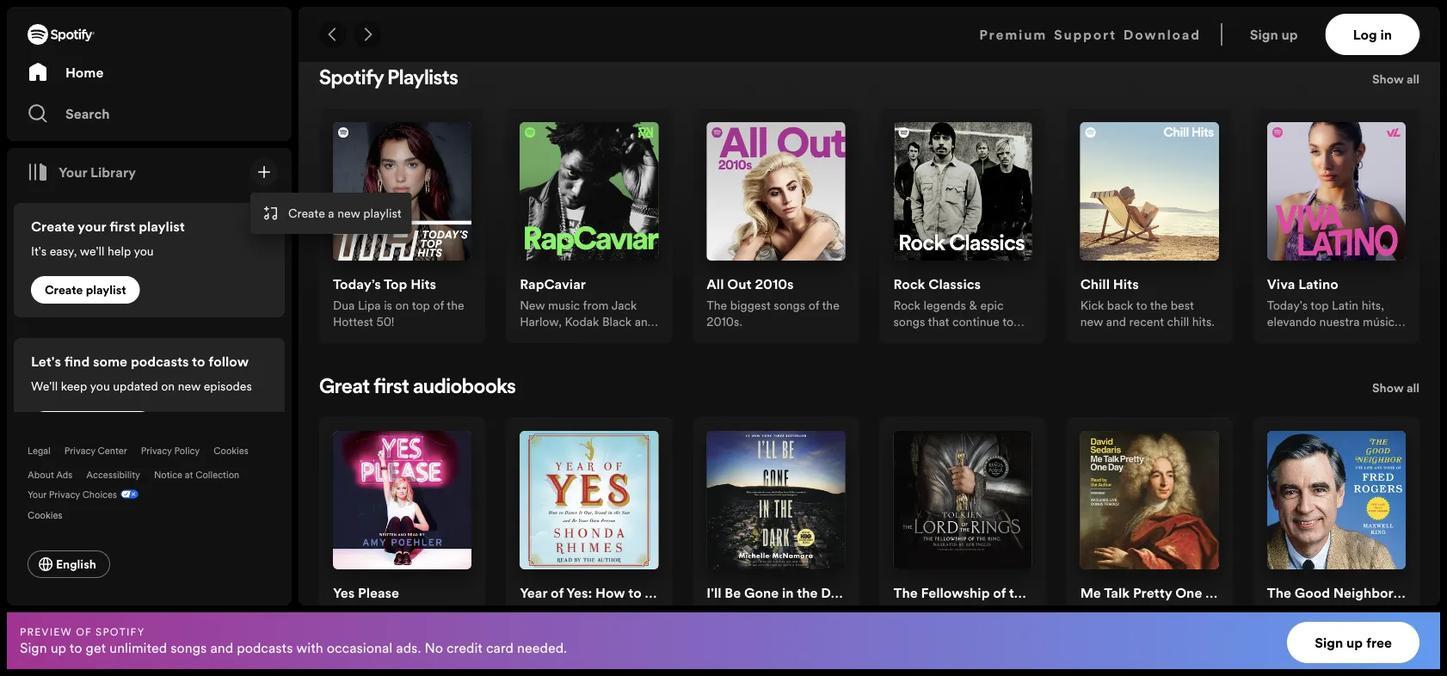 Task type: describe. For each thing, give the bounding box(es) containing it.
black
[[603, 313, 632, 330]]

hits.
[[1193, 313, 1215, 330]]

some
[[93, 352, 127, 371]]

about ads
[[28, 468, 73, 481]]

unlimited
[[110, 639, 167, 658]]

kick
[[1081, 297, 1105, 313]]

nuestra
[[1320, 314, 1361, 330]]

new inside the chill hits kick back to the best new and recent chill hits.
[[1081, 313, 1104, 330]]

privacy center link
[[64, 444, 127, 457]]

chill
[[1168, 313, 1190, 330]]

today's top hits dua lipa is on top of the hottest 50!
[[333, 275, 465, 330]]

log in button
[[1326, 14, 1420, 55]]

day
[[1206, 584, 1231, 603]]

privacy for privacy center
[[64, 444, 95, 457]]

a
[[328, 205, 335, 222]]

elevando
[[1268, 314, 1317, 330]]

sign up
[[1251, 25, 1299, 44]]

ross.
[[627, 330, 655, 346]]

get
[[86, 639, 106, 658]]

0 horizontal spatial cookies link
[[28, 504, 76, 523]]

playlists
[[388, 69, 459, 90]]

home
[[65, 63, 104, 82]]

hottest
[[333, 313, 374, 330]]

easy,
[[50, 243, 77, 259]]

chill hits kick back to the best new and recent chill hits.
[[1081, 275, 1215, 330]]

policy
[[174, 444, 200, 457]]

episodes
[[204, 378, 252, 394]]

your library
[[59, 163, 136, 182]]

show all link for spotify playlists
[[1373, 69, 1420, 95]]

great first audiobooks element
[[319, 378, 1420, 651]]

great
[[319, 378, 370, 399]]

1 horizontal spatial cookies link
[[214, 444, 249, 457]]

no
[[425, 639, 443, 658]]

to for podcasts
[[192, 352, 205, 371]]

harlow,
[[520, 313, 562, 330]]

podcasts inside preview of spotify sign up to get unlimited songs and podcasts with occasional ads. no credit card needed.
[[237, 639, 293, 658]]

up for sign up
[[1282, 25, 1299, 44]]

top inside 'today's top hits dua lipa is on top of the hottest 50!'
[[412, 297, 430, 313]]

me
[[1081, 584, 1102, 603]]

classics
[[929, 275, 981, 294]]

download button
[[1124, 14, 1202, 55]]

credit
[[447, 639, 483, 658]]

yes please link
[[333, 584, 400, 606]]

your for your library
[[59, 163, 87, 182]]

your
[[78, 217, 106, 236]]

notice at collection link
[[154, 468, 239, 481]]

rock classics
[[894, 275, 981, 294]]

maria
[[1307, 330, 1339, 346]]

playlist for new
[[363, 205, 402, 222]]

needed.
[[517, 639, 567, 658]]

me talk pretty one day
[[1081, 584, 1231, 603]]

with
[[296, 639, 323, 658]]

updated
[[113, 378, 158, 394]]

at
[[185, 468, 193, 481]]

we'll
[[31, 378, 58, 394]]

find
[[64, 352, 90, 371]]

latino
[[1299, 275, 1339, 294]]

notice
[[154, 468, 183, 481]]

california consumer privacy act (ccpa) opt-out icon image
[[117, 488, 139, 504]]

spotify image
[[28, 24, 95, 45]]

support
[[1055, 25, 1117, 44]]

search
[[65, 104, 110, 123]]

create playlist
[[45, 282, 126, 298]]

show all for spotify playlists
[[1373, 71, 1420, 87]]

biggest
[[731, 297, 771, 314]]

yes please
[[333, 584, 400, 603]]

yes
[[333, 584, 355, 603]]

show all link for great first audiobooks
[[1373, 378, 1420, 404]]

chill
[[1081, 275, 1110, 294]]

follow
[[209, 352, 249, 371]]

sign up button
[[1244, 14, 1326, 55]]

download
[[1124, 25, 1202, 44]]

the
[[707, 297, 728, 314]]

songs inside preview of spotify sign up to get unlimited songs and podcasts with occasional ads. no credit card needed.
[[171, 639, 207, 658]]

viva latino today's top latin hits, elevando nuestra música. cover: maria becerra
[[1268, 275, 1405, 346]]

occasional
[[327, 639, 393, 658]]

privacy policy link
[[141, 444, 200, 457]]

of inside 'today's top hits dua lipa is on top of the hottest 50!'
[[433, 297, 444, 313]]

lipa
[[358, 297, 381, 313]]

recent
[[1130, 313, 1165, 330]]

spotify playlists
[[319, 69, 459, 90]]

your for your privacy choices
[[28, 488, 47, 501]]

library
[[90, 163, 136, 182]]

let's find some podcasts to follow we'll keep you updated on new episodes
[[31, 352, 252, 394]]

notice at collection
[[154, 468, 239, 481]]

viva
[[1268, 275, 1296, 294]]

dua
[[333, 297, 355, 313]]

create for your
[[31, 217, 75, 236]]

spotify playlists link
[[319, 69, 459, 90]]

search link
[[28, 96, 271, 131]]

keep
[[61, 378, 87, 394]]

card
[[486, 639, 514, 658]]

50!
[[377, 313, 395, 330]]

from
[[583, 297, 609, 313]]

log
[[1354, 25, 1378, 44]]

sign inside preview of spotify sign up to get unlimited songs and podcasts with occasional ads. no credit card needed.
[[20, 639, 47, 658]]

rapcaviar link
[[520, 275, 586, 297]]

hits inside the chill hits kick back to the best new and recent chill hits.
[[1114, 275, 1139, 294]]

1 horizontal spatial first
[[374, 378, 410, 399]]

rock
[[894, 275, 926, 294]]

ads
[[56, 468, 73, 481]]

0 vertical spatial cookies
[[214, 444, 249, 457]]

free
[[1367, 634, 1393, 653]]

about
[[28, 468, 54, 481]]



Task type: locate. For each thing, give the bounding box(es) containing it.
1 hits from the left
[[411, 275, 437, 294]]

show all link down in
[[1373, 69, 1420, 95]]

show all for great first audiobooks
[[1373, 380, 1420, 396]]

0 horizontal spatial the
[[447, 297, 465, 313]]

all out 2010s the biggest songs of the 2010s.
[[707, 275, 840, 330]]

preview of spotify sign up to get unlimited songs and podcasts with occasional ads. no credit card needed.
[[20, 625, 567, 658]]

1 vertical spatial cookies link
[[28, 504, 76, 523]]

rapcaviar
[[520, 275, 586, 294]]

latin
[[1333, 297, 1359, 314]]

to inside preview of spotify sign up to get unlimited songs and podcasts with occasional ads. no credit card needed.
[[70, 639, 82, 658]]

cookies link down your privacy choices button
[[28, 504, 76, 523]]

0 horizontal spatial hits
[[411, 275, 437, 294]]

spotify playlists element
[[319, 69, 1420, 346]]

2 show all link from the top
[[1373, 378, 1420, 404]]

0 vertical spatial first
[[110, 217, 135, 236]]

0 horizontal spatial of
[[76, 625, 92, 639]]

1 all from the top
[[1407, 71, 1420, 87]]

1 vertical spatial new
[[1081, 313, 1104, 330]]

and right black
[[635, 313, 655, 330]]

of inside preview of spotify sign up to get unlimited songs and podcasts with occasional ads. no credit card needed.
[[76, 625, 92, 639]]

songs down 2010s
[[774, 297, 806, 314]]

1 vertical spatial to
[[192, 352, 205, 371]]

1 horizontal spatial top
[[1311, 297, 1330, 314]]

2 horizontal spatial up
[[1347, 634, 1364, 653]]

new inside button
[[338, 205, 360, 222]]

0 vertical spatial you
[[134, 243, 154, 259]]

on inside let's find some podcasts to follow we'll keep you updated on new episodes
[[161, 378, 175, 394]]

up inside preview of spotify sign up to get unlimited songs and podcasts with occasional ads. no credit card needed.
[[50, 639, 66, 658]]

privacy up notice
[[141, 444, 172, 457]]

the inside all out 2010s the biggest songs of the 2010s.
[[823, 297, 840, 314]]

1 horizontal spatial of
[[433, 297, 444, 313]]

playlist right your
[[139, 217, 185, 236]]

show all
[[1373, 71, 1420, 87], [1373, 380, 1420, 396]]

up left log
[[1282, 25, 1299, 44]]

0 vertical spatial all
[[1407, 71, 1420, 87]]

music
[[548, 297, 580, 313]]

cookies
[[214, 444, 249, 457], [28, 509, 62, 522]]

up left free
[[1347, 634, 1364, 653]]

hits,
[[1362, 297, 1385, 314]]

create left a
[[288, 205, 325, 222]]

you for some
[[90, 378, 110, 394]]

main element
[[7, 7, 412, 606]]

create for a
[[288, 205, 325, 222]]

new inside let's find some podcasts to follow we'll keep you updated on new episodes
[[178, 378, 201, 394]]

top
[[384, 275, 408, 294]]

one
[[1176, 584, 1203, 603]]

0 vertical spatial to
[[1137, 297, 1148, 313]]

show down in
[[1373, 71, 1405, 87]]

hits inside 'today's top hits dua lipa is on top of the hottest 50!'
[[411, 275, 437, 294]]

great first audiobooks
[[319, 378, 516, 399]]

3 the from the left
[[823, 297, 840, 314]]

show for spotify playlists
[[1373, 71, 1405, 87]]

0 vertical spatial your
[[59, 163, 87, 182]]

0 horizontal spatial you
[[90, 378, 110, 394]]

create inside "create your first playlist it's easy, we'll help you"
[[31, 217, 75, 236]]

1 horizontal spatial sign
[[1251, 25, 1279, 44]]

podcasts inside let's find some podcasts to follow we'll keep you updated on new episodes
[[131, 352, 189, 371]]

privacy up ads
[[64, 444, 95, 457]]

show all inside great first audiobooks element
[[1373, 380, 1420, 396]]

new left episodes
[[178, 378, 201, 394]]

center
[[98, 444, 127, 457]]

0 horizontal spatial your
[[28, 488, 47, 501]]

the
[[447, 297, 465, 313], [1151, 297, 1168, 313], [823, 297, 840, 314]]

0 horizontal spatial top
[[412, 297, 430, 313]]

create inside button
[[288, 205, 325, 222]]

out
[[728, 275, 752, 294]]

1 vertical spatial all
[[1407, 380, 1420, 396]]

mill
[[554, 330, 574, 346]]

1 horizontal spatial songs
[[774, 297, 806, 314]]

2 horizontal spatial playlist
[[363, 205, 402, 222]]

show all down becerra
[[1373, 380, 1420, 396]]

to inside the chill hits kick back to the best new and recent chill hits.
[[1137, 297, 1148, 313]]

of right is
[[433, 297, 444, 313]]

1 show all from the top
[[1373, 71, 1420, 87]]

log in
[[1354, 25, 1393, 44]]

songs
[[774, 297, 806, 314], [171, 639, 207, 658]]

sign inside sign up free button
[[1316, 634, 1344, 653]]

spotify inside "element"
[[319, 69, 384, 90]]

you
[[134, 243, 154, 259], [90, 378, 110, 394]]

you inside "create your first playlist it's easy, we'll help you"
[[134, 243, 154, 259]]

0 vertical spatial show
[[1373, 71, 1405, 87]]

2 horizontal spatial to
[[1137, 297, 1148, 313]]

today's
[[1268, 297, 1309, 314]]

to inside let's find some podcasts to follow we'll keep you updated on new episodes
[[192, 352, 205, 371]]

2 horizontal spatial the
[[1151, 297, 1168, 313]]

sign
[[1251, 25, 1279, 44], [1316, 634, 1344, 653], [20, 639, 47, 658]]

0 vertical spatial podcasts
[[131, 352, 189, 371]]

privacy for privacy policy
[[141, 444, 172, 457]]

hits right top
[[411, 275, 437, 294]]

top
[[412, 297, 430, 313], [1311, 297, 1330, 314]]

on right updated
[[161, 378, 175, 394]]

cookies link up collection
[[214, 444, 249, 457]]

sign for sign up free
[[1316, 634, 1344, 653]]

top down latino in the right top of the page
[[1311, 297, 1330, 314]]

1 vertical spatial you
[[90, 378, 110, 394]]

and
[[635, 313, 655, 330], [1107, 313, 1127, 330], [577, 330, 598, 346], [210, 639, 233, 658]]

your library button
[[21, 155, 143, 189]]

0 horizontal spatial cookies
[[28, 509, 62, 522]]

show all link down becerra
[[1373, 378, 1420, 404]]

playlist
[[363, 205, 402, 222], [139, 217, 185, 236], [86, 282, 126, 298]]

1 vertical spatial show
[[1373, 380, 1405, 396]]

1 show from the top
[[1373, 71, 1405, 87]]

new
[[520, 297, 545, 313]]

1 vertical spatial show all link
[[1373, 378, 1420, 404]]

up inside top bar and user menu element
[[1282, 25, 1299, 44]]

rock classics link
[[894, 275, 981, 297]]

1 horizontal spatial you
[[134, 243, 154, 259]]

new right a
[[338, 205, 360, 222]]

2 show all from the top
[[1373, 380, 1420, 396]]

playlist for first
[[139, 217, 185, 236]]

up
[[1282, 25, 1299, 44], [1347, 634, 1364, 653], [50, 639, 66, 658]]

top bar and user menu element
[[299, 7, 1441, 62]]

and inside the chill hits kick back to the best new and recent chill hits.
[[1107, 313, 1127, 330]]

english
[[56, 557, 96, 573]]

hits up back
[[1114, 275, 1139, 294]]

of right biggest
[[809, 297, 820, 314]]

all for spotify playlists
[[1407, 71, 1420, 87]]

on inside 'today's top hits dua lipa is on top of the hottest 50!'
[[396, 297, 409, 313]]

sign for sign up
[[1251, 25, 1279, 44]]

0 horizontal spatial on
[[161, 378, 175, 394]]

podcasts left with
[[237, 639, 293, 658]]

1 horizontal spatial hits
[[1114, 275, 1139, 294]]

0 vertical spatial show all link
[[1373, 69, 1420, 95]]

2 show from the top
[[1373, 380, 1405, 396]]

your privacy choices button
[[28, 488, 117, 501]]

create inside button
[[45, 282, 83, 298]]

great first audiobooks link
[[319, 378, 516, 399]]

the inside 'today's top hits dua lipa is on top of the hottest 50!'
[[447, 297, 465, 313]]

0 vertical spatial on
[[396, 297, 409, 313]]

1 horizontal spatial the
[[823, 297, 840, 314]]

1 vertical spatial songs
[[171, 639, 207, 658]]

1 vertical spatial cookies
[[28, 509, 62, 522]]

all for great first audiobooks
[[1407, 380, 1420, 396]]

2 horizontal spatial new
[[1081, 313, 1104, 330]]

collection
[[196, 468, 239, 481]]

up left get
[[50, 639, 66, 658]]

your
[[59, 163, 87, 182], [28, 488, 47, 501]]

0 horizontal spatial sign
[[20, 639, 47, 658]]

2 vertical spatial new
[[178, 378, 201, 394]]

show all inside spotify playlists "element"
[[1373, 71, 1420, 87]]

spotify down go forward "image"
[[319, 69, 384, 90]]

sign up free button
[[1288, 622, 1420, 664]]

privacy down ads
[[49, 488, 80, 501]]

spotify inside preview of spotify sign up to get unlimited songs and podcasts with occasional ads. no credit card needed.
[[96, 625, 145, 639]]

me talk pretty one day link
[[1081, 584, 1231, 606]]

of
[[433, 297, 444, 313], [809, 297, 820, 314], [76, 625, 92, 639]]

choices
[[82, 488, 117, 501]]

música.
[[1364, 314, 1405, 330]]

first right great
[[374, 378, 410, 399]]

2 hits from the left
[[1114, 275, 1139, 294]]

in
[[1381, 25, 1393, 44]]

preview
[[20, 625, 72, 639]]

chill hits link
[[1081, 275, 1139, 297]]

you inside let's find some podcasts to follow we'll keep you updated on new episodes
[[90, 378, 110, 394]]

your left library
[[59, 163, 87, 182]]

0 vertical spatial spotify
[[319, 69, 384, 90]]

1 vertical spatial podcasts
[[237, 639, 293, 658]]

playlist inside button
[[86, 282, 126, 298]]

cookies down your privacy choices
[[28, 509, 62, 522]]

1 horizontal spatial spotify
[[319, 69, 384, 90]]

2 all from the top
[[1407, 380, 1420, 396]]

your down about
[[28, 488, 47, 501]]

legal link
[[28, 444, 51, 457]]

1 horizontal spatial up
[[1282, 25, 1299, 44]]

1 horizontal spatial cookies
[[214, 444, 249, 457]]

songs right "unlimited"
[[171, 639, 207, 658]]

2 horizontal spatial of
[[809, 297, 820, 314]]

go forward image
[[361, 28, 374, 41]]

songs inside all out 2010s the biggest songs of the 2010s.
[[774, 297, 806, 314]]

podcasts up updated
[[131, 352, 189, 371]]

you right keep
[[90, 378, 110, 394]]

to for back
[[1137, 297, 1148, 313]]

1 horizontal spatial playlist
[[139, 217, 185, 236]]

of inside all out 2010s the biggest songs of the 2010s.
[[809, 297, 820, 314]]

2 horizontal spatial sign
[[1316, 634, 1344, 653]]

of right preview
[[76, 625, 92, 639]]

2010s.
[[707, 314, 743, 330]]

to left get
[[70, 639, 82, 658]]

0 horizontal spatial podcasts
[[131, 352, 189, 371]]

create playlist button
[[31, 276, 140, 304]]

0 horizontal spatial up
[[50, 639, 66, 658]]

accessibility
[[86, 468, 140, 481]]

sign inside 'sign up' button
[[1251, 25, 1279, 44]]

create a new playlist
[[288, 205, 402, 222]]

new left back
[[1081, 313, 1104, 330]]

your privacy choices
[[28, 488, 117, 501]]

to left 'follow'
[[192, 352, 205, 371]]

and inside preview of spotify sign up to get unlimited songs and podcasts with occasional ads. no credit card needed.
[[210, 639, 233, 658]]

talk
[[1105, 584, 1130, 603]]

your inside button
[[59, 163, 87, 182]]

all inside great first audiobooks element
[[1407, 380, 1420, 396]]

privacy
[[64, 444, 95, 457], [141, 444, 172, 457], [49, 488, 80, 501]]

first inside "create your first playlist it's easy, we'll help you"
[[110, 217, 135, 236]]

and right kick
[[1107, 313, 1127, 330]]

home link
[[28, 55, 271, 90]]

create your first playlist it's easy, we'll help you
[[31, 217, 185, 259]]

you right the help
[[134, 243, 154, 259]]

1 the from the left
[[447, 297, 465, 313]]

jack
[[612, 297, 637, 313]]

playlist inside button
[[363, 205, 402, 222]]

show all link
[[1373, 69, 1420, 95], [1373, 378, 1420, 404]]

spotify right preview
[[96, 625, 145, 639]]

go back image
[[326, 28, 340, 41]]

to right back
[[1137, 297, 1148, 313]]

premium button
[[980, 14, 1048, 55]]

support button
[[1055, 14, 1117, 55]]

0 horizontal spatial songs
[[171, 639, 207, 658]]

playlist down the help
[[86, 282, 126, 298]]

2 the from the left
[[1151, 297, 1168, 313]]

create down easy,
[[45, 282, 83, 298]]

0 vertical spatial show all
[[1373, 71, 1420, 87]]

create for playlist
[[45, 282, 83, 298]]

and right "unlimited"
[[210, 639, 233, 658]]

1 horizontal spatial new
[[338, 205, 360, 222]]

top right is
[[412, 297, 430, 313]]

all inside spotify playlists "element"
[[1407, 71, 1420, 87]]

playlist inside "create your first playlist it's easy, we'll help you"
[[139, 217, 185, 236]]

best
[[1171, 297, 1195, 313]]

you for first
[[134, 243, 154, 259]]

0 horizontal spatial spotify
[[96, 625, 145, 639]]

on right is
[[396, 297, 409, 313]]

show inside great first audiobooks element
[[1373, 380, 1405, 396]]

show all down in
[[1373, 71, 1420, 87]]

1 show all link from the top
[[1373, 69, 1420, 95]]

0 horizontal spatial to
[[70, 639, 82, 658]]

1 top from the left
[[412, 297, 430, 313]]

top inside "viva latino today's top latin hits, elevando nuestra música. cover: maria becerra"
[[1311, 297, 1330, 314]]

we'll
[[80, 243, 105, 259]]

show for great first audiobooks
[[1373, 380, 1405, 396]]

show down becerra
[[1373, 380, 1405, 396]]

english button
[[28, 551, 110, 578]]

cookies link
[[214, 444, 249, 457], [28, 504, 76, 523]]

create up easy,
[[31, 217, 75, 236]]

2 vertical spatial to
[[70, 639, 82, 658]]

2010s
[[755, 275, 794, 294]]

1 vertical spatial spotify
[[96, 625, 145, 639]]

0 vertical spatial songs
[[774, 297, 806, 314]]

the right biggest
[[823, 297, 840, 314]]

0 horizontal spatial playlist
[[86, 282, 126, 298]]

1 horizontal spatial your
[[59, 163, 87, 182]]

up for sign up free
[[1347, 634, 1364, 653]]

0 vertical spatial new
[[338, 205, 360, 222]]

please
[[358, 584, 400, 603]]

kodak
[[565, 313, 599, 330]]

1 vertical spatial show all
[[1373, 380, 1420, 396]]

back
[[1108, 297, 1134, 313]]

and right mill
[[577, 330, 598, 346]]

create a new playlist button
[[254, 196, 409, 231]]

1 vertical spatial your
[[28, 488, 47, 501]]

1 horizontal spatial to
[[192, 352, 205, 371]]

0 vertical spatial cookies link
[[214, 444, 249, 457]]

rick
[[601, 330, 624, 346]]

1 vertical spatial first
[[374, 378, 410, 399]]

1 horizontal spatial on
[[396, 297, 409, 313]]

the right is
[[447, 297, 465, 313]]

show inside spotify playlists "element"
[[1373, 71, 1405, 87]]

the inside the chill hits kick back to the best new and recent chill hits.
[[1151, 297, 1168, 313]]

1 vertical spatial on
[[161, 378, 175, 394]]

1 horizontal spatial podcasts
[[237, 639, 293, 658]]

the left best
[[1151, 297, 1168, 313]]

0 horizontal spatial first
[[110, 217, 135, 236]]

playlist right a
[[363, 205, 402, 222]]

2 top from the left
[[1311, 297, 1330, 314]]

about ads link
[[28, 468, 73, 481]]

0 horizontal spatial new
[[178, 378, 201, 394]]

viva latino link
[[1268, 275, 1339, 297]]

cookies up collection
[[214, 444, 249, 457]]

first up the help
[[110, 217, 135, 236]]



Task type: vqa. For each thing, say whether or not it's contained in the screenshot.
songs
yes



